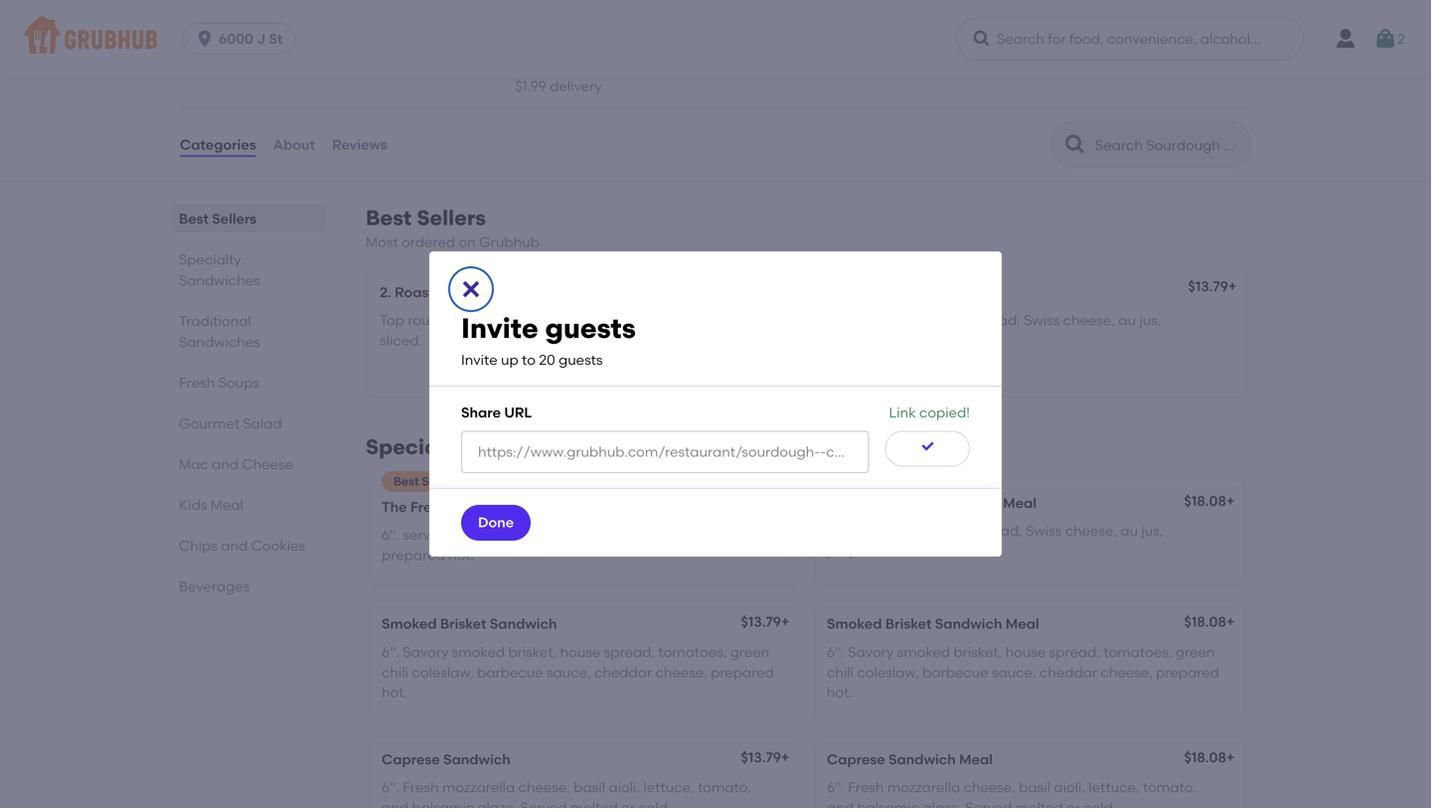 Task type: vqa. For each thing, say whether or not it's contained in the screenshot.
the 6". Savory smoked brisket, house spread, tomatoes, green chili coleslaw, barbecue sauce, cheddar cheese, prepared hot. related to Smoked Brisket Sandwich
yes



Task type: locate. For each thing, give the bounding box(es) containing it.
french down seller
[[410, 498, 457, 515]]

2 lettuce, from the left
[[1089, 779, 1140, 796]]

with up 'link'
[[895, 312, 923, 329]]

basil
[[574, 779, 606, 796], [1019, 779, 1051, 796]]

glaze. down caprese sandwich
[[478, 799, 517, 808]]

$18.08 for 6". savory smoked brisket, house spread, tomatoes, green chili coleslaw, barbecue sauce, cheddar cheese, prepared hot.
[[1185, 614, 1227, 631]]

0 horizontal spatial 6". fresh mozzarella cheese, basil aioli, lettuce, tomato, and balsamic glaze. served melted or cold.
[[382, 779, 752, 808]]

brisket for smoked brisket sandwich meal
[[886, 616, 932, 633]]

2 $18.08 from the top
[[1185, 614, 1227, 631]]

best down categories button
[[179, 210, 209, 227]]

2 melted from the left
[[1016, 799, 1064, 808]]

1 horizontal spatial 6". savory smoked brisket, house spread, tomatoes, green chili coleslaw, barbecue sauce, cheddar cheese, prepared hot.
[[827, 644, 1220, 701]]

specialty sandwiches down best sellers
[[179, 251, 260, 289]]

1 horizontal spatial mozzarella
[[888, 779, 961, 796]]

0 horizontal spatial green
[[731, 644, 770, 661]]

or
[[622, 799, 635, 808], [1067, 799, 1081, 808]]

1 horizontal spatial dip
[[906, 494, 929, 511]]

best left seller
[[394, 474, 419, 489]]

mozzarella for caprese sandwich
[[442, 779, 515, 796]]

1 lettuce, from the left
[[644, 779, 695, 796]]

$18.08 +
[[1185, 492, 1235, 509], [1185, 614, 1235, 631], [1185, 749, 1235, 766]]

gourmet
[[179, 415, 240, 432]]

$18.08 + for 6". savory smoked brisket, house spread, tomatoes, green chili coleslaw, barbecue sauce, cheddar cheese, prepared hot.
[[1185, 614, 1235, 631]]

french down 'link'
[[856, 494, 903, 511]]

1 horizontal spatial tomato,
[[1143, 779, 1197, 796]]

sellers inside best sellers most ordered on grubhub
[[417, 205, 486, 231]]

0 horizontal spatial tomato,
[[698, 779, 752, 796]]

spread,
[[970, 312, 1021, 329], [972, 523, 1023, 540], [527, 527, 578, 543], [604, 644, 655, 661], [1050, 644, 1101, 661]]

2 6". savory smoked brisket, house spread, tomatoes, green chili coleslaw, barbecue sauce, cheddar cheese, prepared hot. from the left
[[827, 644, 1220, 701]]

1 basil from the left
[[574, 779, 606, 796]]

fresh for caprese sandwich
[[403, 779, 439, 796]]

coleslaw, for smoked brisket sandwich
[[412, 664, 474, 681]]

sauce, for smoked brisket sandwich meal
[[992, 664, 1037, 681]]

house
[[926, 312, 967, 329], [928, 523, 969, 540], [483, 527, 523, 543], [560, 644, 601, 661], [1006, 644, 1046, 661]]

smoked down smoked brisket sandwich meal
[[897, 644, 951, 661]]

0 horizontal spatial the
[[382, 498, 407, 515]]

invite
[[461, 312, 539, 345], [461, 351, 498, 368]]

0 horizontal spatial french
[[410, 498, 457, 515]]

1 horizontal spatial tomatoes,
[[1104, 644, 1173, 661]]

done
[[478, 514, 514, 531]]

french for the french dip sandwich
[[410, 498, 457, 515]]

0 horizontal spatial 6". savory smoked brisket, house spread, tomatoes, green chili coleslaw, barbecue sauce, cheddar cheese, prepared hot.
[[382, 644, 774, 701]]

+ for the french dip sandwich meal
[[1227, 492, 1235, 509]]

mozzarella down caprese sandwich meal at the right bottom of page
[[888, 779, 961, 796]]

prepared
[[825, 332, 889, 349], [827, 543, 891, 560], [382, 547, 445, 564], [711, 664, 774, 681], [1156, 664, 1220, 681]]

1 horizontal spatial french
[[856, 494, 903, 511]]

best
[[366, 205, 412, 231], [179, 210, 209, 227], [394, 474, 419, 489]]

main navigation navigation
[[0, 0, 1432, 78]]

served for the french dip sandwich meal
[[848, 523, 893, 540]]

1 horizontal spatial brisket
[[886, 616, 932, 633]]

sandwich
[[472, 284, 539, 301], [933, 494, 1000, 511], [487, 498, 555, 515], [490, 616, 557, 633], [935, 616, 1003, 633], [443, 751, 511, 768], [889, 751, 956, 768]]

0 horizontal spatial balsamic
[[412, 799, 474, 808]]

1 served from the left
[[521, 799, 567, 808]]

and right chips
[[221, 537, 248, 554]]

sellers up on
[[417, 205, 486, 231]]

coleslaw, down smoked brisket sandwich
[[412, 664, 474, 681]]

2 basil from the left
[[1019, 779, 1051, 796]]

2 tomatoes, from the left
[[1104, 644, 1173, 661]]

sandwiches down url
[[470, 434, 596, 460]]

guests up 20
[[545, 312, 636, 345]]

1 horizontal spatial smoked
[[827, 616, 882, 633]]

cold. for $13.79
[[639, 799, 672, 808]]

balsamic
[[412, 799, 474, 808], [857, 799, 920, 808]]

1 horizontal spatial savory
[[848, 644, 894, 661]]

1 chili from the left
[[382, 664, 409, 681]]

sellers
[[417, 205, 486, 231], [212, 210, 257, 227]]

with
[[895, 312, 923, 329], [896, 523, 925, 540], [451, 527, 479, 543]]

$18.08 + for 6". served with house spread, swiss cheese, au jus, prepared hot.
[[1185, 492, 1235, 509]]

2 vertical spatial $18.08 +
[[1185, 749, 1235, 766]]

1 aioli, from the left
[[609, 779, 640, 796]]

savory down smoked brisket sandwich meal
[[848, 644, 894, 661]]

best inside best sellers most ordered on grubhub
[[366, 205, 412, 231]]

2 sauce, from the left
[[992, 664, 1037, 681]]

0 horizontal spatial basil
[[574, 779, 606, 796]]

and right broil
[[538, 312, 565, 329]]

0 vertical spatial $13.79 +
[[1189, 278, 1237, 295]]

chips and cookies
[[179, 537, 305, 554]]

green for $13.79 +
[[731, 644, 770, 661]]

6". for smoked brisket sandwich
[[382, 644, 400, 661]]

0 horizontal spatial specialty
[[179, 251, 241, 268]]

to
[[522, 351, 536, 368]]

6". for smoked brisket sandwich meal
[[827, 644, 845, 661]]

2 6". fresh mozzarella cheese, basil aioli, lettuce, tomato, and balsamic glaze. served melted or cold. from the left
[[827, 779, 1197, 808]]

6". served with house spread, swiss cheese, au jus, prepared hot. up copied!
[[825, 312, 1162, 349]]

url
[[504, 404, 532, 421]]

1 vertical spatial $13.79
[[741, 614, 781, 631]]

0 horizontal spatial tomatoes,
[[659, 644, 727, 661]]

j
[[257, 30, 266, 47]]

served
[[521, 799, 567, 808], [966, 799, 1013, 808]]

$13.79 + for 6". savory smoked brisket, house spread, tomatoes, green chili coleslaw, barbecue sauce, cheddar cheese, prepared hot.
[[741, 614, 790, 631]]

smoked for smoked brisket sandwich
[[382, 616, 437, 633]]

hot. up 'link'
[[892, 332, 918, 349]]

with for $13.79 +
[[895, 312, 923, 329]]

6000 j st
[[219, 30, 283, 47]]

2 horizontal spatial fresh
[[848, 779, 884, 796]]

0 horizontal spatial chili
[[382, 664, 409, 681]]

6". served with house spread, swiss cheese, au jus, prepared hot. for $13.79
[[825, 312, 1162, 349]]

specialty up best seller
[[366, 434, 465, 460]]

2 brisket from the left
[[886, 616, 932, 633]]

$13.79 + for 6". served with house spread, swiss cheese, au jus, prepared hot.
[[1189, 278, 1237, 295]]

0 horizontal spatial caprese
[[382, 751, 440, 768]]

1 $18.08 + from the top
[[1185, 492, 1235, 509]]

sauce,
[[547, 664, 591, 681], [992, 664, 1037, 681]]

2 balsamic from the left
[[857, 799, 920, 808]]

with down the french dip sandwich meal
[[896, 523, 925, 540]]

kids meal
[[179, 497, 243, 514]]

balsamic for caprese sandwich meal
[[857, 799, 920, 808]]

1 horizontal spatial specialty
[[366, 434, 465, 460]]

$13.79 +
[[1189, 278, 1237, 295], [741, 614, 790, 631], [741, 749, 790, 766]]

tomatoes, for $18.08
[[1104, 644, 1173, 661]]

link copied!
[[889, 404, 970, 421]]

1 horizontal spatial fresh
[[403, 779, 439, 796]]

roast
[[395, 284, 434, 301]]

london
[[451, 312, 502, 329]]

1 savory from the left
[[403, 644, 449, 661]]

1 horizontal spatial basil
[[1019, 779, 1051, 796]]

aioli,
[[609, 779, 640, 796], [1054, 779, 1086, 796]]

categories
[[180, 136, 256, 153]]

1 brisket, from the left
[[508, 644, 557, 661]]

0 horizontal spatial brisket,
[[508, 644, 557, 661]]

smoked down smoked brisket sandwich
[[452, 644, 505, 661]]

balsamic for caprese sandwich
[[412, 799, 474, 808]]

2 smoked from the left
[[897, 644, 951, 661]]

brisket, down smoked brisket sandwich meal
[[954, 644, 1002, 661]]

hot. down 'done' button
[[449, 547, 474, 564]]

2 caprese from the left
[[827, 751, 886, 768]]

$13.79
[[1189, 278, 1229, 295], [741, 614, 781, 631], [741, 749, 781, 766]]

fresh down caprese sandwich
[[403, 779, 439, 796]]

2 green from the left
[[1176, 644, 1215, 661]]

with for $18.08 +
[[896, 523, 925, 540]]

1 vertical spatial $13.79 +
[[741, 614, 790, 631]]

balsamic down caprese sandwich
[[412, 799, 474, 808]]

2 $18.08 + from the top
[[1185, 614, 1235, 631]]

barbecue
[[477, 664, 543, 681], [923, 664, 989, 681]]

0 horizontal spatial coleslaw,
[[412, 664, 474, 681]]

1 6". savory smoked brisket, house spread, tomatoes, green chili coleslaw, barbecue sauce, cheddar cheese, prepared hot. from the left
[[382, 644, 774, 701]]

0 horizontal spatial lettuce,
[[644, 779, 695, 796]]

sellers down categories button
[[212, 210, 257, 227]]

invite up up
[[461, 312, 539, 345]]

1 green from the left
[[731, 644, 770, 661]]

link
[[889, 404, 916, 421]]

1 mozzarella from the left
[[442, 779, 515, 796]]

0 horizontal spatial specialty sandwiches
[[179, 251, 260, 289]]

1 or from the left
[[622, 799, 635, 808]]

sandwiches up traditional at the left
[[179, 272, 260, 289]]

served for caprese sandwich
[[521, 799, 567, 808]]

1 glaze. from the left
[[478, 799, 517, 808]]

0 horizontal spatial brisket
[[440, 616, 487, 633]]

cold.
[[639, 799, 672, 808], [1084, 799, 1117, 808]]

Search Sourdough & Co  search field
[[1094, 136, 1246, 155]]

savory for smoked brisket sandwich
[[403, 644, 449, 661]]

2 served from the left
[[966, 799, 1013, 808]]

1 horizontal spatial brisket,
[[954, 644, 1002, 661]]

chili for smoked brisket sandwich meal
[[827, 664, 854, 681]]

basil for caprese sandwich
[[574, 779, 606, 796]]

1 barbecue from the left
[[477, 664, 543, 681]]

jus,
[[1140, 312, 1162, 329], [1142, 523, 1164, 540], [696, 527, 718, 543]]

0 horizontal spatial savory
[[403, 644, 449, 661]]

basil for caprese sandwich meal
[[1019, 779, 1051, 796]]

guests right 20
[[559, 351, 603, 368]]

barbecue for smoked brisket sandwich
[[477, 664, 543, 681]]

6000
[[219, 30, 254, 47]]

sandwiches down traditional at the left
[[179, 334, 260, 351]]

1 horizontal spatial smoked
[[897, 644, 951, 661]]

1 vertical spatial invite
[[461, 351, 498, 368]]

0 vertical spatial specialty sandwiches
[[179, 251, 260, 289]]

1 smoked from the left
[[382, 616, 437, 633]]

1 horizontal spatial served
[[966, 799, 1013, 808]]

traditional
[[179, 313, 251, 330]]

1 cold. from the left
[[639, 799, 672, 808]]

dip for the french dip sandwich
[[461, 498, 484, 515]]

top
[[380, 312, 405, 329]]

barbecue down smoked brisket sandwich
[[477, 664, 543, 681]]

1 tomato, from the left
[[698, 779, 752, 796]]

1 vertical spatial $18.08 +
[[1185, 614, 1235, 631]]

0 horizontal spatial or
[[622, 799, 635, 808]]

6". for the french dip sandwich
[[382, 527, 400, 543]]

invite left up
[[461, 351, 498, 368]]

tomato,
[[698, 779, 752, 796], [1143, 779, 1197, 796]]

1 horizontal spatial aioli,
[[1054, 779, 1086, 796]]

1 horizontal spatial balsamic
[[857, 799, 920, 808]]

1 smoked from the left
[[452, 644, 505, 661]]

best for best sellers
[[179, 210, 209, 227]]

1 $18.08 from the top
[[1185, 492, 1227, 509]]

6000 j st button
[[182, 23, 304, 55]]

share url
[[461, 404, 532, 421]]

mac
[[179, 456, 209, 473]]

brisket,
[[508, 644, 557, 661], [954, 644, 1002, 661]]

aioli, for caprese sandwich
[[609, 779, 640, 796]]

0 horizontal spatial sellers
[[212, 210, 257, 227]]

glaze. down caprese sandwich meal at the right bottom of page
[[923, 799, 963, 808]]

6". savory smoked brisket, house spread, tomatoes, green chili coleslaw, barbecue sauce, cheddar cheese, prepared hot. for smoked brisket sandwich
[[382, 644, 774, 701]]

1 horizontal spatial sauce,
[[992, 664, 1037, 681]]

thinly
[[568, 312, 605, 329]]

best seller
[[394, 474, 455, 489]]

brisket, down smoked brisket sandwich
[[508, 644, 557, 661]]

cheddar for smoked brisket sandwich
[[595, 664, 652, 681]]

svg image
[[1374, 27, 1398, 51], [972, 29, 992, 49], [459, 278, 483, 301], [920, 438, 936, 454]]

broil
[[505, 312, 535, 329]]

0 horizontal spatial glaze.
[[478, 799, 517, 808]]

fresh left soups
[[179, 374, 215, 391]]

mozzarella down caprese sandwich
[[442, 779, 515, 796]]

smoked
[[382, 616, 437, 633], [827, 616, 882, 633]]

1 caprese from the left
[[382, 751, 440, 768]]

sauce, for smoked brisket sandwich
[[547, 664, 591, 681]]

0 horizontal spatial cold.
[[639, 799, 672, 808]]

best up most
[[366, 205, 412, 231]]

0 horizontal spatial barbecue
[[477, 664, 543, 681]]

tomatoes,
[[659, 644, 727, 661], [1104, 644, 1173, 661]]

1 horizontal spatial caprese
[[827, 751, 886, 768]]

6". fresh mozzarella cheese, basil aioli, lettuce, tomato, and balsamic glaze. served melted or cold.
[[382, 779, 752, 808], [827, 779, 1197, 808]]

1 horizontal spatial the
[[827, 494, 853, 511]]

0 vertical spatial $18.08
[[1185, 492, 1227, 509]]

served for caprese sandwich meal
[[966, 799, 1013, 808]]

0 horizontal spatial served
[[521, 799, 567, 808]]

and
[[538, 312, 565, 329], [212, 456, 239, 473], [221, 537, 248, 554], [382, 799, 409, 808], [827, 799, 854, 808]]

0 vertical spatial $13.79
[[1189, 278, 1229, 295]]

6". savory smoked brisket, house spread, tomatoes, green chili coleslaw, barbecue sauce, cheddar cheese, prepared hot.
[[382, 644, 774, 701], [827, 644, 1220, 701]]

2 cold. from the left
[[1084, 799, 1117, 808]]

2 vertical spatial $13.79
[[741, 749, 781, 766]]

0 horizontal spatial cheddar
[[595, 664, 652, 681]]

1 horizontal spatial melted
[[1016, 799, 1064, 808]]

specialty sandwiches down the share
[[366, 434, 596, 460]]

1 horizontal spatial green
[[1176, 644, 1215, 661]]

barbecue down smoked brisket sandwich meal
[[923, 664, 989, 681]]

1 horizontal spatial cheddar
[[1040, 664, 1098, 681]]

1 coleslaw, from the left
[[412, 664, 474, 681]]

mozzarella for caprese sandwich meal
[[888, 779, 961, 796]]

1 cheddar from the left
[[595, 664, 652, 681]]

2 button
[[1374, 21, 1406, 57]]

2 invite from the top
[[461, 351, 498, 368]]

chili
[[382, 664, 409, 681], [827, 664, 854, 681]]

1 tomatoes, from the left
[[659, 644, 727, 661]]

served down the 'the french dip sandwich'
[[403, 527, 448, 543]]

1 horizontal spatial sellers
[[417, 205, 486, 231]]

1 melted from the left
[[570, 799, 618, 808]]

2 coleslaw, from the left
[[857, 664, 919, 681]]

2 savory from the left
[[848, 644, 894, 661]]

1 horizontal spatial glaze.
[[923, 799, 963, 808]]

served down the french dip sandwich meal
[[848, 523, 893, 540]]

2 or from the left
[[1067, 799, 1081, 808]]

caprese
[[382, 751, 440, 768], [827, 751, 886, 768]]

au
[[1119, 312, 1136, 329], [1121, 523, 1138, 540], [675, 527, 693, 543]]

lettuce, for $13.79
[[644, 779, 695, 796]]

2 barbecue from the left
[[923, 664, 989, 681]]

french for the french dip sandwich meal
[[856, 494, 903, 511]]

+
[[1229, 278, 1237, 295], [1227, 492, 1235, 509], [781, 614, 790, 631], [1227, 614, 1235, 631], [781, 749, 790, 766], [1227, 749, 1235, 766]]

specialty sandwiches
[[179, 251, 260, 289], [366, 434, 596, 460]]

1 horizontal spatial cold.
[[1084, 799, 1117, 808]]

+ for caprese sandwich
[[781, 749, 790, 766]]

the french dip sandwich meal
[[827, 494, 1037, 511]]

glaze. for caprese sandwich
[[478, 799, 517, 808]]

6". served with house spread, swiss cheese, au jus, prepared hot. down the french dip sandwich meal
[[827, 523, 1164, 560]]

2 brisket, from the left
[[954, 644, 1002, 661]]

3 $18.08 from the top
[[1185, 749, 1227, 766]]

salad
[[243, 415, 282, 432]]

2 vertical spatial $18.08
[[1185, 749, 1227, 766]]

0 horizontal spatial smoked
[[452, 644, 505, 661]]

1 horizontal spatial or
[[1067, 799, 1081, 808]]

dip
[[906, 494, 929, 511], [461, 498, 484, 515]]

2 smoked from the left
[[827, 616, 882, 633]]

cheddar for smoked brisket sandwich meal
[[1040, 664, 1098, 681]]

6".
[[825, 312, 843, 329], [827, 523, 845, 540], [382, 527, 400, 543], [382, 644, 400, 661], [827, 644, 845, 661], [382, 779, 400, 796], [827, 779, 845, 796]]

mozzarella
[[442, 779, 515, 796], [888, 779, 961, 796]]

0 horizontal spatial aioli,
[[609, 779, 640, 796]]

2 tomato, from the left
[[1143, 779, 1197, 796]]

0 horizontal spatial sauce,
[[547, 664, 591, 681]]

cold. for $18.08
[[1084, 799, 1117, 808]]

hot. up caprese sandwich meal at the right bottom of page
[[827, 684, 853, 701]]

savory down smoked brisket sandwich
[[403, 644, 449, 661]]

1 horizontal spatial 6". fresh mozzarella cheese, basil aioli, lettuce, tomato, and balsamic glaze. served melted or cold.
[[827, 779, 1197, 808]]

2 mozzarella from the left
[[888, 779, 961, 796]]

best for best seller
[[394, 474, 419, 489]]

1 vertical spatial specialty
[[366, 434, 465, 460]]

melted for caprese sandwich meal
[[1016, 799, 1064, 808]]

1 horizontal spatial coleslaw,
[[857, 664, 919, 681]]

$13.79 + for 6". fresh mozzarella cheese, basil aioli, lettuce, tomato, and balsamic glaze. served melted or cold.
[[741, 749, 790, 766]]

sandwiches
[[179, 272, 260, 289], [179, 334, 260, 351], [470, 434, 596, 460]]

the for the french dip sandwich
[[382, 498, 407, 515]]

0 vertical spatial $18.08 +
[[1185, 492, 1235, 509]]

1 horizontal spatial barbecue
[[923, 664, 989, 681]]

balsamic down caprese sandwich meal at the right bottom of page
[[857, 799, 920, 808]]

cheese,
[[1064, 312, 1116, 329], [1066, 523, 1118, 540], [620, 527, 672, 543], [656, 664, 708, 681], [1101, 664, 1153, 681], [519, 779, 571, 796], [964, 779, 1016, 796]]

1 vertical spatial $18.08
[[1185, 614, 1227, 631]]

served
[[846, 312, 891, 329], [848, 523, 893, 540], [403, 527, 448, 543]]

lettuce,
[[644, 779, 695, 796], [1089, 779, 1140, 796]]

1 vertical spatial sandwiches
[[179, 334, 260, 351]]

meal
[[542, 284, 576, 301], [1003, 494, 1037, 511], [211, 497, 243, 514], [1006, 616, 1040, 633], [960, 751, 993, 768]]

$13.79 for 6". savory smoked brisket, house spread, tomatoes, green chili coleslaw, barbecue sauce, cheddar cheese, prepared hot.
[[741, 614, 781, 631]]

0 vertical spatial guests
[[545, 312, 636, 345]]

1 sauce, from the left
[[547, 664, 591, 681]]

0 horizontal spatial melted
[[570, 799, 618, 808]]

sellers for best sellers most ordered on grubhub
[[417, 205, 486, 231]]

delivery
[[550, 77, 602, 94]]

6". for caprese sandwich meal
[[827, 779, 845, 796]]

fresh down caprese sandwich meal at the right bottom of page
[[848, 779, 884, 796]]

0 horizontal spatial dip
[[461, 498, 484, 515]]

hot.
[[892, 332, 918, 349], [894, 543, 920, 560], [449, 547, 474, 564], [382, 684, 408, 701], [827, 684, 853, 701]]

1 horizontal spatial specialty sandwiches
[[366, 434, 596, 460]]

2
[[1398, 30, 1406, 47]]

1 balsamic from the left
[[412, 799, 474, 808]]

1 horizontal spatial lettuce,
[[1089, 779, 1140, 796]]

1 vertical spatial guests
[[559, 351, 603, 368]]

glaze.
[[478, 799, 517, 808], [923, 799, 963, 808]]

$13.79 for 6". served with house spread, swiss cheese, au jus, prepared hot.
[[1189, 278, 1229, 295]]

green for $18.08 +
[[1176, 644, 1215, 661]]

2 cheddar from the left
[[1040, 664, 1098, 681]]

None text field
[[461, 431, 870, 473]]

green
[[731, 644, 770, 661], [1176, 644, 1215, 661]]

2 aioli, from the left
[[1054, 779, 1086, 796]]

3 $18.08 + from the top
[[1185, 749, 1235, 766]]

1 brisket from the left
[[440, 616, 487, 633]]

2 glaze. from the left
[[923, 799, 963, 808]]

smoked for smoked brisket sandwich meal
[[827, 616, 882, 633]]

1 horizontal spatial chili
[[827, 664, 854, 681]]

0 horizontal spatial mozzarella
[[442, 779, 515, 796]]

grubhub
[[479, 234, 540, 251]]

2 vertical spatial $13.79 +
[[741, 749, 790, 766]]

2 chili from the left
[[827, 664, 854, 681]]

fresh soups
[[179, 374, 259, 391]]

coleslaw,
[[412, 664, 474, 681], [857, 664, 919, 681]]

0 vertical spatial invite
[[461, 312, 539, 345]]

and right mac
[[212, 456, 239, 473]]

specialty down best sellers
[[179, 251, 241, 268]]

reviews
[[332, 136, 388, 153]]

1 6". fresh mozzarella cheese, basil aioli, lettuce, tomato, and balsamic glaze. served melted or cold. from the left
[[382, 779, 752, 808]]

coleslaw, down smoked brisket sandwich meal
[[857, 664, 919, 681]]

0 horizontal spatial smoked
[[382, 616, 437, 633]]



Task type: describe. For each thing, give the bounding box(es) containing it.
jus, for $18.08 +
[[1142, 523, 1164, 540]]

share
[[461, 404, 501, 421]]

smoked for smoked brisket sandwich
[[452, 644, 505, 661]]

6". fresh mozzarella cheese, basil aioli, lettuce, tomato, and balsamic glaze. served melted or cold. for caprese sandwich
[[382, 779, 752, 808]]

0 vertical spatial specialty
[[179, 251, 241, 268]]

hot. up caprese sandwich
[[382, 684, 408, 701]]

soups
[[218, 374, 259, 391]]

reviews button
[[331, 109, 389, 181]]

the french dip sandwich
[[382, 498, 555, 515]]

hot. down the french dip sandwich meal
[[894, 543, 920, 560]]

and inside top round london broil and thinly sliced.
[[538, 312, 565, 329]]

6". served with house spread, swiss cheese, au jus, prepared hot. for $18.08
[[827, 523, 1164, 560]]

au for $18.08 +
[[1121, 523, 1138, 540]]

st
[[269, 30, 283, 47]]

savory for smoked brisket sandwich meal
[[848, 644, 894, 661]]

best for best sellers most ordered on grubhub
[[366, 205, 412, 231]]

svg image
[[195, 29, 215, 49]]

lettuce, for $18.08
[[1089, 779, 1140, 796]]

1 invite from the top
[[461, 312, 539, 345]]

2. roast beef sandwich meal image
[[652, 266, 801, 396]]

$18.08 for 6". fresh mozzarella cheese, basil aioli, lettuce, tomato, and balsamic glaze. served melted or cold.
[[1185, 749, 1227, 766]]

best sellers
[[179, 210, 257, 227]]

6". savory smoked brisket, house spread, tomatoes, green chili coleslaw, barbecue sauce, cheddar cheese, prepared hot. for smoked brisket sandwich meal
[[827, 644, 1220, 701]]

chili for smoked brisket sandwich
[[382, 664, 409, 681]]

best sellers most ordered on grubhub
[[366, 205, 540, 251]]

beef
[[438, 284, 468, 301]]

sellers for best sellers
[[212, 210, 257, 227]]

cheese
[[242, 456, 293, 473]]

brisket, for smoked brisket sandwich meal
[[954, 644, 1002, 661]]

sliced.
[[380, 332, 422, 349]]

6". served with house spread, swiss cheese, au jus, prepared hot. down the 'the french dip sandwich'
[[382, 527, 718, 564]]

served up 'link'
[[846, 312, 891, 329]]

+ for caprese sandwich meal
[[1227, 749, 1235, 766]]

2 vertical spatial sandwiches
[[470, 434, 596, 460]]

$1.99 delivery
[[515, 77, 602, 94]]

0 vertical spatial sandwiches
[[179, 272, 260, 289]]

aioli, for caprese sandwich meal
[[1054, 779, 1086, 796]]

the for the french dip sandwich meal
[[827, 494, 853, 511]]

cookies
[[251, 537, 305, 554]]

2. roast beef sandwich meal
[[380, 284, 576, 301]]

kids
[[179, 497, 207, 514]]

round
[[408, 312, 448, 329]]

smoked brisket sandwich meal
[[827, 616, 1040, 633]]

$13.79 for 6". fresh mozzarella cheese, basil aioli, lettuce, tomato, and balsamic glaze. served melted or cold.
[[741, 749, 781, 766]]

up
[[501, 351, 519, 368]]

about
[[273, 136, 315, 153]]

6". for the french dip sandwich meal
[[827, 523, 845, 540]]

$18.08 + for 6". fresh mozzarella cheese, basil aioli, lettuce, tomato, and balsamic glaze. served melted or cold.
[[1185, 749, 1235, 766]]

caprese for caprese sandwich meal
[[827, 751, 886, 768]]

jus, for $13.79 +
[[1140, 312, 1162, 329]]

beverages
[[179, 578, 250, 595]]

and down caprese sandwich meal at the right bottom of page
[[827, 799, 854, 808]]

0 horizontal spatial fresh
[[179, 374, 215, 391]]

coleslaw, for smoked brisket sandwich meal
[[857, 664, 919, 681]]

mac and cheese
[[179, 456, 293, 473]]

brisket, for smoked brisket sandwich
[[508, 644, 557, 661]]

6". for caprese sandwich
[[382, 779, 400, 796]]

tomatoes, for $13.79
[[659, 644, 727, 661]]

or for caprese sandwich meal
[[1067, 799, 1081, 808]]

brisket for smoked brisket sandwich
[[440, 616, 487, 633]]

glaze. for caprese sandwich meal
[[923, 799, 963, 808]]

categories button
[[179, 109, 257, 181]]

chips
[[179, 537, 218, 554]]

smoked brisket sandwich
[[382, 616, 557, 633]]

$18.08 for 6". served with house spread, swiss cheese, au jus, prepared hot.
[[1185, 492, 1227, 509]]

6". fresh mozzarella cheese, basil aioli, lettuce, tomato, and balsamic glaze. served melted or cold. for caprese sandwich meal
[[827, 779, 1197, 808]]

tomato, for $18.08 +
[[1143, 779, 1197, 796]]

top round london broil and thinly sliced.
[[380, 312, 605, 349]]

1 vertical spatial specialty sandwiches
[[366, 434, 596, 460]]

swiss for $18.08 +
[[1026, 523, 1062, 540]]

+ for smoked brisket sandwich
[[781, 614, 790, 631]]

au for $13.79 +
[[1119, 312, 1136, 329]]

ordered
[[402, 234, 455, 251]]

search icon image
[[1064, 133, 1088, 157]]

with down the 'the french dip sandwich'
[[451, 527, 479, 543]]

smoked for smoked brisket sandwich meal
[[897, 644, 951, 661]]

and down caprese sandwich
[[382, 799, 409, 808]]

+ for smoked brisket sandwich meal
[[1227, 614, 1235, 631]]

served for the french dip sandwich
[[403, 527, 448, 543]]

most
[[366, 234, 398, 251]]

on
[[459, 234, 476, 251]]

gourmet salad
[[179, 415, 282, 432]]

fresh for caprese sandwich meal
[[848, 779, 884, 796]]

traditional sandwiches
[[179, 313, 260, 351]]

caprese sandwich meal
[[827, 751, 993, 768]]

melted for caprese sandwich
[[570, 799, 618, 808]]

invite guests invite up to 20 guests
[[461, 312, 636, 368]]

seller
[[422, 474, 455, 489]]

done button
[[461, 505, 531, 541]]

svg image inside 2 "button"
[[1374, 27, 1398, 51]]

copied!
[[920, 404, 970, 421]]

or for caprese sandwich
[[622, 799, 635, 808]]

caprese for caprese sandwich
[[382, 751, 440, 768]]

swiss for $13.79 +
[[1024, 312, 1060, 329]]

20
[[539, 351, 556, 368]]

caprese sandwich
[[382, 751, 511, 768]]

dip for the french dip sandwich meal
[[906, 494, 929, 511]]

$1.99
[[515, 77, 547, 94]]

tomato, for $13.79 +
[[698, 779, 752, 796]]

barbecue for smoked brisket sandwich meal
[[923, 664, 989, 681]]

2.
[[380, 284, 391, 301]]

about button
[[272, 109, 316, 181]]



